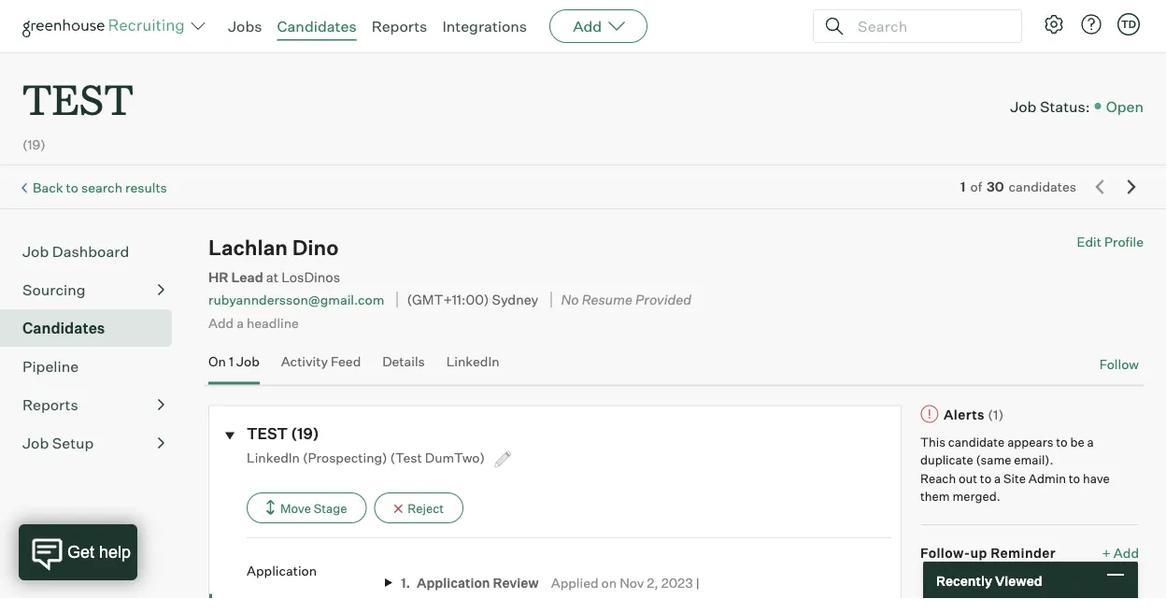 Task type: describe. For each thing, give the bounding box(es) containing it.
linkedin for linkedin (prospecting) (test dumtwo)
[[247, 449, 300, 466]]

details
[[382, 354, 425, 370]]

hr
[[208, 268, 229, 285]]

job dashboard
[[22, 242, 129, 261]]

dino
[[292, 235, 339, 260]]

appears
[[1008, 434, 1054, 449]]

td button
[[1118, 13, 1140, 36]]

add inside + add link
[[1114, 545, 1139, 561]]

reminder
[[991, 545, 1056, 561]]

sourcing
[[22, 281, 86, 299]]

+ add link
[[1103, 544, 1139, 562]]

add a headline
[[208, 314, 299, 331]]

back
[[33, 179, 63, 196]]

candidates
[[1009, 179, 1077, 195]]

details link
[[382, 354, 425, 381]]

0 horizontal spatial candidates
[[22, 319, 105, 338]]

application 1. application review applied on  nov 2, 2023 |
[[247, 563, 700, 591]]

integrations link
[[442, 17, 527, 36]]

back to search results link
[[33, 179, 167, 196]]

stage
[[314, 501, 347, 516]]

on 1 job link
[[208, 354, 260, 381]]

no resume provided
[[561, 291, 692, 308]]

1 of 30 candidates
[[961, 179, 1077, 195]]

alerts (1)
[[944, 406, 1004, 423]]

up
[[971, 545, 988, 561]]

1 horizontal spatial application
[[417, 575, 490, 591]]

rubyanndersson@gmail.com link
[[208, 292, 384, 308]]

on
[[602, 575, 617, 591]]

linkedin (prospecting) (test dumtwo)
[[247, 449, 488, 466]]

candidate
[[948, 434, 1005, 449]]

test (19)
[[247, 425, 319, 443]]

+
[[1103, 545, 1111, 561]]

test link
[[22, 52, 134, 130]]

jobs
[[228, 17, 262, 36]]

job for job setup
[[22, 434, 49, 453]]

losdinos
[[281, 268, 340, 285]]

email).
[[1014, 453, 1054, 468]]

on 1 job
[[208, 354, 260, 370]]

setup
[[52, 434, 94, 453]]

of
[[971, 179, 982, 195]]

1.
[[401, 575, 410, 591]]

move stage button
[[247, 493, 367, 524]]

nov
[[620, 575, 644, 591]]

back to search results
[[33, 179, 167, 196]]

0 vertical spatial candidates
[[277, 17, 357, 36]]

1 horizontal spatial 1
[[961, 179, 966, 195]]

(1)
[[988, 406, 1004, 423]]

(gmt+11:00)
[[407, 291, 489, 308]]

site
[[1004, 471, 1026, 486]]

alerts
[[944, 406, 985, 423]]

edit
[[1077, 234, 1102, 250]]

job setup link
[[22, 432, 165, 454]]

job setup
[[22, 434, 94, 453]]

pipeline
[[22, 357, 79, 376]]

(same
[[976, 453, 1012, 468]]

activity
[[281, 354, 328, 370]]

to left have
[[1069, 471, 1081, 486]]

application link
[[247, 562, 376, 580]]

duplicate
[[921, 453, 974, 468]]

search
[[81, 179, 122, 196]]

activity feed link
[[281, 354, 361, 381]]

test for test
[[22, 71, 134, 126]]

add button
[[550, 9, 648, 43]]

feed
[[331, 354, 361, 370]]

be
[[1071, 434, 1085, 449]]

follow-up reminder
[[921, 545, 1056, 561]]

0 horizontal spatial a
[[237, 314, 244, 331]]

on
[[208, 354, 226, 370]]

add for add
[[573, 17, 602, 36]]

status:
[[1040, 97, 1090, 115]]

to left be
[[1056, 434, 1068, 449]]

(gmt+11:00) sydney
[[407, 291, 539, 308]]

rubyanndersson@gmail.com
[[208, 292, 384, 308]]

job status:
[[1011, 97, 1090, 115]]

profile
[[1105, 234, 1144, 250]]

job inside the on 1 job link
[[237, 354, 260, 370]]

follow
[[1100, 356, 1139, 373]]

0 horizontal spatial reports
[[22, 396, 78, 414]]

1 vertical spatial (19)
[[291, 425, 319, 443]]

0 vertical spatial candidates link
[[277, 17, 357, 36]]

test for test (19)
[[247, 425, 288, 443]]

applied
[[551, 575, 599, 591]]

this
[[921, 434, 946, 449]]

job for job status:
[[1011, 97, 1037, 115]]

0 horizontal spatial candidates link
[[22, 317, 165, 339]]



Task type: vqa. For each thing, say whether or not it's contained in the screenshot.
the 2
no



Task type: locate. For each thing, give the bounding box(es) containing it.
1 vertical spatial linkedin
[[247, 449, 300, 466]]

1 vertical spatial a
[[1087, 434, 1094, 449]]

0 horizontal spatial (19)
[[22, 137, 46, 153]]

edit profile link
[[1077, 234, 1144, 250]]

td
[[1122, 18, 1137, 30]]

jobs link
[[228, 17, 262, 36]]

greenhouse recruiting image
[[22, 15, 191, 37]]

(19)
[[22, 137, 46, 153], [291, 425, 319, 443]]

0 horizontal spatial reports link
[[22, 394, 165, 416]]

review
[[493, 575, 539, 591]]

2023
[[661, 575, 693, 591]]

+ add
[[1103, 545, 1139, 561]]

2,
[[647, 575, 659, 591]]

0 horizontal spatial application
[[247, 563, 317, 579]]

at
[[266, 268, 279, 285]]

30
[[987, 179, 1004, 195]]

dumtwo)
[[425, 449, 485, 466]]

edit profile
[[1077, 234, 1144, 250]]

reports link
[[372, 17, 428, 36], [22, 394, 165, 416]]

lachlan dino hr lead at losdinos
[[208, 235, 340, 285]]

a left site
[[995, 471, 1001, 486]]

integrations
[[442, 17, 527, 36]]

2 horizontal spatial add
[[1114, 545, 1139, 561]]

linkedin
[[446, 354, 500, 370], [247, 449, 300, 466]]

1 horizontal spatial (19)
[[291, 425, 319, 443]]

0 vertical spatial 1
[[961, 179, 966, 195]]

activity feed
[[281, 354, 361, 370]]

job dashboard link
[[22, 240, 165, 263]]

results
[[125, 179, 167, 196]]

dashboard
[[52, 242, 129, 261]]

1 horizontal spatial candidates link
[[277, 17, 357, 36]]

add for add a headline
[[208, 314, 234, 331]]

candidates link right jobs
[[277, 17, 357, 36]]

a left headline
[[237, 314, 244, 331]]

candidates
[[277, 17, 357, 36], [22, 319, 105, 338]]

configure image
[[1043, 13, 1066, 36]]

move
[[280, 501, 311, 516]]

1 vertical spatial add
[[208, 314, 234, 331]]

1 vertical spatial candidates link
[[22, 317, 165, 339]]

headline
[[247, 314, 299, 331]]

test down greenhouse recruiting image at the top of page
[[22, 71, 134, 126]]

reject
[[408, 501, 444, 516]]

job left setup
[[22, 434, 49, 453]]

1 vertical spatial reports
[[22, 396, 78, 414]]

0 vertical spatial reports link
[[372, 17, 428, 36]]

sydney
[[492, 291, 539, 308]]

0 vertical spatial a
[[237, 314, 244, 331]]

0 vertical spatial (19)
[[22, 137, 46, 153]]

2 vertical spatial a
[[995, 471, 1001, 486]]

1 left of
[[961, 179, 966, 195]]

1 horizontal spatial reports
[[372, 17, 428, 36]]

sourcing link
[[22, 279, 165, 301]]

a right be
[[1087, 434, 1094, 449]]

recently
[[937, 572, 993, 589]]

them
[[921, 489, 950, 504]]

job right on
[[237, 354, 260, 370]]

1 horizontal spatial add
[[573, 17, 602, 36]]

lead
[[231, 268, 263, 285]]

application down "move"
[[247, 563, 317, 579]]

have
[[1083, 471, 1110, 486]]

0 horizontal spatial 1
[[229, 354, 234, 370]]

candidates down sourcing at top left
[[22, 319, 105, 338]]

candidates right jobs
[[277, 17, 357, 36]]

move stage
[[280, 501, 347, 516]]

job up sourcing at top left
[[22, 242, 49, 261]]

application
[[247, 563, 317, 579], [417, 575, 490, 591]]

reject button
[[374, 493, 464, 524]]

job inside job dashboard link
[[22, 242, 49, 261]]

job left status:
[[1011, 97, 1037, 115]]

1 horizontal spatial linkedin
[[446, 354, 500, 370]]

add inside add popup button
[[573, 17, 602, 36]]

0 horizontal spatial test
[[22, 71, 134, 126]]

job for job dashboard
[[22, 242, 49, 261]]

open
[[1106, 97, 1144, 115]]

reports left integrations at top left
[[372, 17, 428, 36]]

application right 1. at left
[[417, 575, 490, 591]]

0 vertical spatial reports
[[372, 17, 428, 36]]

to right out
[[980, 471, 992, 486]]

candidates link
[[277, 17, 357, 36], [22, 317, 165, 339]]

no
[[561, 291, 579, 308]]

0 vertical spatial add
[[573, 17, 602, 36]]

test down the on 1 job link
[[247, 425, 288, 443]]

1
[[961, 179, 966, 195], [229, 354, 234, 370]]

reports down pipeline
[[22, 396, 78, 414]]

admin
[[1029, 471, 1066, 486]]

1 vertical spatial candidates
[[22, 319, 105, 338]]

(19) up (prospecting)
[[291, 425, 319, 443]]

reports link left integrations at top left
[[372, 17, 428, 36]]

1 vertical spatial 1
[[229, 354, 234, 370]]

Search text field
[[853, 13, 1005, 40]]

0 horizontal spatial add
[[208, 314, 234, 331]]

a
[[237, 314, 244, 331], [1087, 434, 1094, 449], [995, 471, 1001, 486]]

candidates link up pipeline "link"
[[22, 317, 165, 339]]

linkedin for "linkedin" 'link'
[[446, 354, 500, 370]]

1 vertical spatial reports link
[[22, 394, 165, 416]]

1 right on
[[229, 354, 234, 370]]

2 vertical spatial add
[[1114, 545, 1139, 561]]

linkedin down (gmt+11:00) sydney
[[446, 354, 500, 370]]

2 horizontal spatial a
[[1087, 434, 1094, 449]]

recently viewed
[[937, 572, 1043, 589]]

1 horizontal spatial candidates
[[277, 17, 357, 36]]

resume
[[582, 291, 633, 308]]

merged.
[[953, 489, 1001, 504]]

reports link down pipeline "link"
[[22, 394, 165, 416]]

job
[[1011, 97, 1037, 115], [22, 242, 49, 261], [237, 354, 260, 370], [22, 434, 49, 453]]

test
[[22, 71, 134, 126], [247, 425, 288, 443]]

0 vertical spatial linkedin
[[446, 354, 500, 370]]

0 horizontal spatial linkedin
[[247, 449, 300, 466]]

0 vertical spatial test
[[22, 71, 134, 126]]

(19) up back
[[22, 137, 46, 153]]

job inside job setup link
[[22, 434, 49, 453]]

1 horizontal spatial test
[[247, 425, 288, 443]]

|
[[696, 575, 700, 591]]

linkedin down test (19)
[[247, 449, 300, 466]]

linkedin link
[[446, 354, 500, 381]]

this candidate appears to be a duplicate          (same email). reach out to a site admin to have them merged.
[[921, 434, 1110, 504]]

(prospecting)
[[303, 449, 388, 466]]

1 vertical spatial test
[[247, 425, 288, 443]]

td button
[[1114, 9, 1144, 39]]

1 horizontal spatial reports link
[[372, 17, 428, 36]]

to right back
[[66, 179, 78, 196]]

1 horizontal spatial a
[[995, 471, 1001, 486]]

provided
[[636, 291, 692, 308]]

follow link
[[1100, 355, 1139, 374]]

viewed
[[995, 572, 1043, 589]]

add
[[573, 17, 602, 36], [208, 314, 234, 331], [1114, 545, 1139, 561]]

lachlan
[[208, 235, 288, 260]]

(test
[[390, 449, 422, 466]]

out
[[959, 471, 978, 486]]



